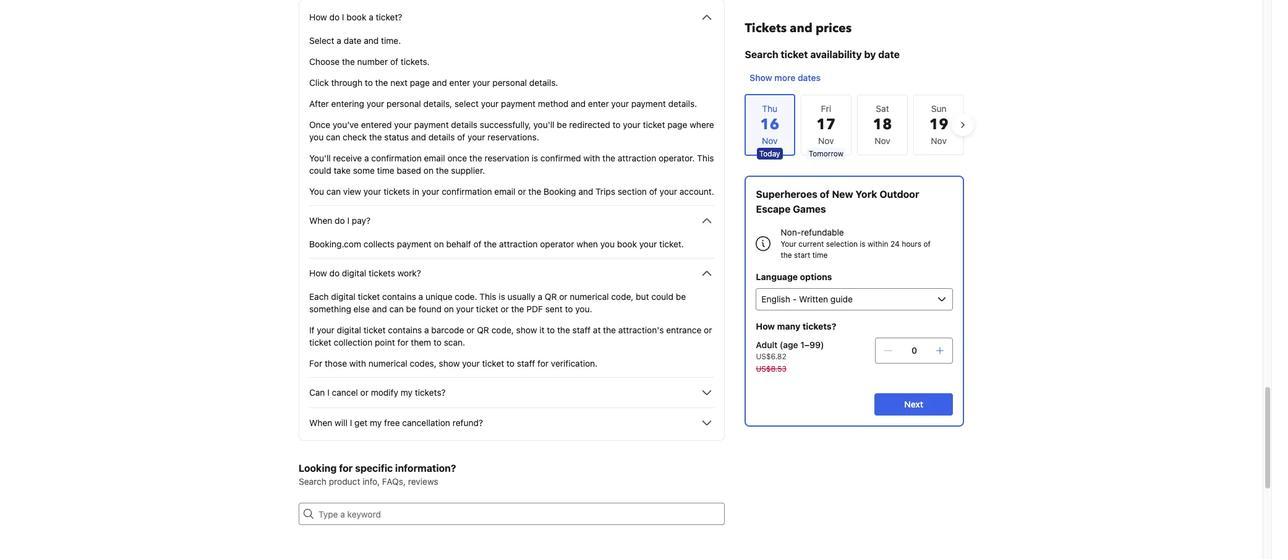 Task type: vqa. For each thing, say whether or not it's contained in the screenshot.
left enter
yes



Task type: describe. For each thing, give the bounding box(es) containing it.
within
[[868, 239, 888, 249]]

0 horizontal spatial personal
[[387, 98, 421, 109]]

the left next
[[375, 77, 388, 88]]

work?
[[398, 268, 421, 278]]

for inside "looking for specific information? search product info, faqs, reviews"
[[339, 463, 353, 474]]

your inside "if your digital ticket contains a barcode or qr code, show it to the staff at the attraction's entrance or ticket collection point for them to scan."
[[317, 325, 335, 335]]

if
[[309, 325, 315, 335]]

show inside "if your digital ticket contains a barcode or qr code, show it to the staff at the attraction's entrance or ticket collection point for them to scan."
[[516, 325, 537, 335]]

account.
[[680, 186, 714, 197]]

1 horizontal spatial book
[[617, 239, 637, 249]]

the inside the each digital ticket contains a unique code. this is usually a qr or numerical code, but could be something else and can be found on your ticket or the pdf sent to you.
[[511, 304, 524, 314]]

how do digital tickets work? button
[[309, 266, 714, 281]]

once you've entered your payment details successfully, you'll be redirected to your ticket page where you can check the status and details of your reservations.
[[309, 119, 714, 142]]

for inside "if your digital ticket contains a barcode or qr code, show it to the staff at the attraction's entrance or ticket collection point for them to scan."
[[397, 337, 409, 348]]

reservations.
[[488, 132, 539, 142]]

my inside dropdown button
[[401, 387, 413, 398]]

ticket down 'if'
[[309, 337, 331, 348]]

digital for your
[[337, 325, 361, 335]]

this inside the each digital ticket contains a unique code. this is usually a qr or numerical code, but could be something else and can be found on your ticket or the pdf sent to you.
[[480, 291, 496, 302]]

or up the 'sent'
[[559, 291, 568, 302]]

current
[[798, 239, 824, 249]]

select
[[309, 35, 334, 46]]

1 vertical spatial details
[[429, 132, 455, 142]]

ticket down "if your digital ticket contains a barcode or qr code, show it to the staff at the attraction's entrance or ticket collection point for them to scan." on the bottom
[[482, 358, 504, 369]]

booking
[[544, 186, 576, 197]]

next button
[[874, 393, 953, 416]]

entering
[[331, 98, 364, 109]]

the up supplier.
[[469, 153, 482, 163]]

code.
[[455, 291, 477, 302]]

show
[[750, 72, 772, 83]]

the left booking
[[529, 186, 541, 197]]

how do digital tickets work?
[[309, 268, 421, 278]]

ticket up 'point'
[[364, 325, 386, 335]]

something
[[309, 304, 351, 314]]

to inside the each digital ticket contains a unique code. this is usually a qr or numerical code, but could be something else and can be found on your ticket or the pdf sent to you.
[[565, 304, 573, 314]]

can i cancel or modify my tickets?
[[309, 387, 446, 398]]

the down once at the left top of page
[[436, 165, 449, 176]]

ticket up show more dates
[[781, 49, 808, 60]]

this inside "you'll receive a confirmation email once the reservation is confirmed with the attraction operator. this could take some time based on the supplier."
[[697, 153, 714, 163]]

each
[[309, 291, 329, 302]]

to inside once you've entered your payment details successfully, you'll be redirected to your ticket page where you can check the status and details of your reservations.
[[613, 119, 621, 130]]

tickets and prices
[[745, 20, 852, 36]]

contains inside the each digital ticket contains a unique code. this is usually a qr or numerical code, but could be something else and can be found on your ticket or the pdf sent to you.
[[382, 291, 416, 302]]

1 vertical spatial email
[[494, 186, 516, 197]]

after
[[309, 98, 329, 109]]

1 vertical spatial confirmation
[[442, 186, 492, 197]]

0 vertical spatial enter
[[449, 77, 470, 88]]

1 horizontal spatial you
[[600, 239, 615, 249]]

refund?
[[453, 418, 483, 428]]

of inside the non-refundable your current selection is within 24 hours of the start time
[[923, 239, 931, 249]]

0 vertical spatial details.
[[529, 77, 558, 88]]

my inside dropdown button
[[370, 418, 382, 428]]

how many tickets?
[[756, 321, 836, 332]]

tickets.
[[401, 56, 430, 67]]

24
[[890, 239, 900, 249]]

us$6.82
[[756, 352, 786, 361]]

hours
[[902, 239, 921, 249]]

next
[[391, 77, 408, 88]]

payment up work?
[[397, 239, 432, 249]]

scan.
[[444, 337, 465, 348]]

0 vertical spatial page
[[410, 77, 430, 88]]

how for how many tickets?
[[756, 321, 775, 332]]

time inside "you'll receive a confirmation email once the reservation is confirmed with the attraction operator. this could take some time based on the supplier."
[[377, 165, 395, 176]]

method
[[538, 98, 569, 109]]

digital for do
[[342, 268, 366, 278]]

qr inside "if your digital ticket contains a barcode or qr code, show it to the staff at the attraction's entrance or ticket collection point for them to scan."
[[477, 325, 489, 335]]

0 vertical spatial details
[[451, 119, 478, 130]]

non-
[[781, 227, 801, 238]]

click
[[309, 77, 329, 88]]

qr inside the each digital ticket contains a unique code. this is usually a qr or numerical code, but could be something else and can be found on your ticket or the pdf sent to you.
[[545, 291, 557, 302]]

0
[[911, 345, 917, 356]]

entered
[[361, 119, 392, 130]]

i for book
[[342, 12, 344, 22]]

ticket inside once you've entered your payment details successfully, you'll be redirected to your ticket page where you can check the status and details of your reservations.
[[643, 119, 665, 130]]

sun
[[931, 103, 947, 114]]

it
[[540, 325, 545, 335]]

of right section
[[649, 186, 657, 197]]

nov for 17
[[818, 135, 834, 146]]

i for pay?
[[347, 215, 350, 226]]

do for tickets
[[329, 268, 340, 278]]

sent
[[545, 304, 563, 314]]

product
[[329, 476, 360, 487]]

york
[[855, 189, 877, 200]]

of right behalf
[[474, 239, 482, 249]]

when do i pay?
[[309, 215, 371, 226]]

can
[[309, 387, 325, 398]]

the inside once you've entered your payment details successfully, you'll be redirected to your ticket page where you can check the status and details of your reservations.
[[369, 132, 382, 142]]

when for when will i get my free cancellation refund?
[[309, 418, 332, 428]]

sat 18 nov
[[873, 103, 892, 146]]

the right at at the bottom of page
[[603, 325, 616, 335]]

or right entrance
[[704, 325, 712, 335]]

or down usually
[[501, 304, 509, 314]]

the up through
[[342, 56, 355, 67]]

tickets
[[745, 20, 787, 36]]

19
[[930, 114, 949, 135]]

where
[[690, 119, 714, 130]]

when for when do i pay?
[[309, 215, 332, 226]]

you can view your tickets in your confirmation email or the booking and trips section of your account.
[[309, 186, 714, 197]]

or right barcode at the left
[[467, 325, 475, 335]]

the down when do i pay? dropdown button
[[484, 239, 497, 249]]

1 vertical spatial enter
[[588, 98, 609, 109]]

i for get
[[350, 418, 352, 428]]

of inside once you've entered your payment details successfully, you'll be redirected to your ticket page where you can check the status and details of your reservations.
[[457, 132, 465, 142]]

modify
[[371, 387, 398, 398]]

you.
[[575, 304, 592, 314]]

a right select
[[337, 35, 341, 46]]

and up details, at the top left of the page
[[432, 77, 447, 88]]

your
[[781, 239, 796, 249]]

collection
[[334, 337, 373, 348]]

those
[[325, 358, 347, 369]]

could inside the each digital ticket contains a unique code. this is usually a qr or numerical code, but could be something else and can be found on your ticket or the pdf sent to you.
[[652, 291, 674, 302]]

trips
[[596, 186, 615, 197]]

faqs,
[[382, 476, 406, 487]]

you
[[309, 186, 324, 197]]

a inside dropdown button
[[369, 12, 374, 22]]

numerical inside the each digital ticket contains a unique code. this is usually a qr or numerical code, but could be something else and can be found on your ticket or the pdf sent to you.
[[570, 291, 609, 302]]

entrance
[[666, 325, 702, 335]]

how do i book a ticket?
[[309, 12, 402, 22]]

tickets inside dropdown button
[[369, 268, 395, 278]]

nov for 19
[[931, 135, 947, 146]]

fri
[[821, 103, 831, 114]]

free
[[384, 418, 400, 428]]

booking.com collects payment on behalf of the attraction operator when you book your ticket.
[[309, 239, 684, 249]]

with inside "you'll receive a confirmation email once the reservation is confirmed with the attraction operator. this could take some time based on the supplier."
[[584, 153, 600, 163]]

games
[[793, 204, 826, 215]]

region containing 17
[[735, 89, 974, 161]]

number
[[357, 56, 388, 67]]

pay?
[[352, 215, 371, 226]]

i right can
[[327, 387, 330, 398]]

selection
[[826, 239, 858, 249]]

is inside the non-refundable your current selection is within 24 hours of the start time
[[860, 239, 865, 249]]

barcode
[[431, 325, 464, 335]]

reviews
[[408, 476, 438, 487]]

specific
[[355, 463, 393, 474]]

2 horizontal spatial be
[[676, 291, 686, 302]]

to down choose the number of tickets.
[[365, 77, 373, 88]]

or inside how do i book a ticket? element
[[518, 186, 526, 197]]

and left time.
[[364, 35, 379, 46]]

0 vertical spatial tickets?
[[802, 321, 836, 332]]

of left tickets.
[[390, 56, 398, 67]]

verification.
[[551, 358, 598, 369]]

a inside "if your digital ticket contains a barcode or qr code, show it to the staff at the attraction's entrance or ticket collection point for them to scan."
[[424, 325, 429, 335]]

is for some
[[532, 153, 538, 163]]

more
[[774, 72, 795, 83]]

superheroes of new york outdoor escape games
[[756, 189, 919, 215]]

do for book
[[329, 12, 340, 22]]

18
[[873, 114, 892, 135]]

language
[[756, 272, 798, 282]]

booking.com
[[309, 239, 361, 249]]

page inside once you've entered your payment details successfully, you'll be redirected to your ticket page where you can check the status and details of your reservations.
[[668, 119, 688, 130]]

can inside the each digital ticket contains a unique code. this is usually a qr or numerical code, but could be something else and can be found on your ticket or the pdf sent to you.
[[389, 304, 404, 314]]

adult
[[756, 340, 777, 350]]

once
[[309, 119, 330, 130]]

how do i book a ticket? button
[[309, 10, 714, 25]]

you inside once you've entered your payment details successfully, you'll be redirected to your ticket page where you can check the status and details of your reservations.
[[309, 132, 324, 142]]



Task type: locate. For each thing, give the bounding box(es) containing it.
0 vertical spatial my
[[401, 387, 413, 398]]

digital inside the each digital ticket contains a unique code. this is usually a qr or numerical code, but could be something else and can be found on your ticket or the pdf sent to you.
[[331, 291, 355, 302]]

operator.
[[659, 153, 695, 163]]

code, inside "if your digital ticket contains a barcode or qr code, show it to the staff at the attraction's entrance or ticket collection point for them to scan."
[[492, 325, 514, 335]]

can
[[326, 132, 340, 142], [326, 186, 341, 197], [389, 304, 404, 314]]

0 horizontal spatial page
[[410, 77, 430, 88]]

and left the trips
[[579, 186, 593, 197]]

next
[[904, 399, 923, 410]]

when up booking.com
[[309, 215, 332, 226]]

section
[[618, 186, 647, 197]]

attraction
[[618, 153, 656, 163], [499, 239, 538, 249]]

ticket.
[[659, 239, 684, 249]]

0 horizontal spatial nov
[[818, 135, 834, 146]]

non-refundable your current selection is within 24 hours of the start time
[[781, 227, 931, 260]]

select
[[455, 98, 479, 109]]

digital inside how do digital tickets work? dropdown button
[[342, 268, 366, 278]]

attraction's
[[618, 325, 664, 335]]

point
[[375, 337, 395, 348]]

staff inside "if your digital ticket contains a barcode or qr code, show it to the staff at the attraction's entrance or ticket collection point for them to scan."
[[573, 325, 591, 335]]

1 vertical spatial on
[[434, 239, 444, 249]]

you've
[[333, 119, 359, 130]]

when inside dropdown button
[[309, 215, 332, 226]]

staff
[[573, 325, 591, 335], [517, 358, 535, 369]]

once
[[448, 153, 467, 163]]

payment up 'operator.' on the right of the page
[[631, 98, 666, 109]]

1 horizontal spatial numerical
[[570, 291, 609, 302]]

0 vertical spatial do
[[329, 12, 340, 22]]

show left it
[[516, 325, 537, 335]]

can down 'you've'
[[326, 132, 340, 142]]

to left you. on the left
[[565, 304, 573, 314]]

search ticket availability by date
[[745, 49, 900, 60]]

contains down work?
[[382, 291, 416, 302]]

how inside dropdown button
[[309, 12, 327, 22]]

0 vertical spatial you
[[309, 132, 324, 142]]

date
[[344, 35, 362, 46], [878, 49, 900, 60]]

email inside "you'll receive a confirmation email once the reservation is confirmed with the attraction operator. this could take some time based on the supplier."
[[424, 153, 445, 163]]

confirmed
[[541, 153, 581, 163]]

codes,
[[410, 358, 437, 369]]

nov for 18
[[875, 135, 891, 146]]

select a date and time.
[[309, 35, 401, 46]]

do inside dropdown button
[[329, 268, 340, 278]]

how do digital tickets work? element
[[309, 281, 714, 370]]

1 vertical spatial show
[[439, 358, 460, 369]]

details,
[[423, 98, 452, 109]]

tickets? inside dropdown button
[[415, 387, 446, 398]]

and inside once you've entered your payment details successfully, you'll be redirected to your ticket page where you can check the status and details of your reservations.
[[411, 132, 426, 142]]

payment down details, at the top left of the page
[[414, 119, 449, 130]]

book right when
[[617, 239, 637, 249]]

the down usually
[[511, 304, 524, 314]]

take
[[334, 165, 351, 176]]

adult (age 1–99) us$6.82
[[756, 340, 824, 361]]

details. up where
[[668, 98, 697, 109]]

start
[[794, 251, 810, 260]]

details up once at the left top of page
[[429, 132, 455, 142]]

language options
[[756, 272, 832, 282]]

1 vertical spatial attraction
[[499, 239, 538, 249]]

you right when
[[600, 239, 615, 249]]

1 vertical spatial for
[[538, 358, 549, 369]]

qr up the 'sent'
[[545, 291, 557, 302]]

1 vertical spatial can
[[326, 186, 341, 197]]

is inside "you'll receive a confirmation email once the reservation is confirmed with the attraction operator. this could take some time based on the supplier."
[[532, 153, 538, 163]]

0 vertical spatial could
[[309, 165, 331, 176]]

1 vertical spatial with
[[349, 358, 366, 369]]

search inside "looking for specific information? search product info, faqs, reviews"
[[299, 476, 327, 487]]

for right 'point'
[[397, 337, 409, 348]]

a up them
[[424, 325, 429, 335]]

on right based at the left top of the page
[[424, 165, 434, 176]]

1 horizontal spatial details.
[[668, 98, 697, 109]]

when
[[577, 239, 598, 249]]

tickets left in
[[384, 186, 410, 197]]

book up select a date and time.
[[347, 12, 366, 22]]

0 vertical spatial on
[[424, 165, 434, 176]]

1 horizontal spatial confirmation
[[442, 186, 492, 197]]

attraction down when do i pay? dropdown button
[[499, 239, 538, 249]]

0 vertical spatial staff
[[573, 325, 591, 335]]

0 vertical spatial date
[[344, 35, 362, 46]]

2 vertical spatial digital
[[337, 325, 361, 335]]

1 when from the top
[[309, 215, 332, 226]]

email down "you'll receive a confirmation email once the reservation is confirmed with the attraction operator. this could take some time based on the supplier."
[[494, 186, 516, 197]]

1 vertical spatial my
[[370, 418, 382, 428]]

can inside once you've entered your payment details successfully, you'll be redirected to your ticket page where you can check the status and details of your reservations.
[[326, 132, 340, 142]]

a up the pdf
[[538, 291, 543, 302]]

tickets inside how do i book a ticket? element
[[384, 186, 410, 197]]

my right the modify
[[401, 387, 413, 398]]

many
[[777, 321, 800, 332]]

0 horizontal spatial confirmation
[[371, 153, 422, 163]]

could down you'll
[[309, 165, 331, 176]]

0 horizontal spatial be
[[406, 304, 416, 314]]

1 horizontal spatial nov
[[875, 135, 891, 146]]

1 horizontal spatial show
[[516, 325, 537, 335]]

0 horizontal spatial enter
[[449, 77, 470, 88]]

2 vertical spatial how
[[756, 321, 775, 332]]

1 vertical spatial this
[[480, 291, 496, 302]]

time down current
[[812, 251, 828, 260]]

pdf
[[527, 304, 543, 314]]

2 vertical spatial for
[[339, 463, 353, 474]]

us$8.53
[[756, 364, 786, 374]]

date inside how do i book a ticket? element
[[344, 35, 362, 46]]

or right cancel
[[360, 387, 369, 398]]

of left new
[[820, 189, 830, 200]]

0 vertical spatial this
[[697, 153, 714, 163]]

outdoor
[[880, 189, 919, 200]]

1 horizontal spatial be
[[557, 119, 567, 130]]

do left pay?
[[335, 215, 345, 226]]

0 vertical spatial search
[[745, 49, 778, 60]]

with inside how do digital tickets work? element
[[349, 358, 366, 369]]

could inside "you'll receive a confirmation email once the reservation is confirmed with the attraction operator. this could take some time based on the supplier."
[[309, 165, 331, 176]]

payment inside once you've entered your payment details successfully, you'll be redirected to your ticket page where you can check the status and details of your reservations.
[[414, 119, 449, 130]]

1 horizontal spatial attraction
[[618, 153, 656, 163]]

0 vertical spatial numerical
[[570, 291, 609, 302]]

is left "confirmed"
[[532, 153, 538, 163]]

escape
[[756, 204, 790, 215]]

get
[[354, 418, 368, 428]]

0 vertical spatial email
[[424, 153, 445, 163]]

staff left at at the bottom of page
[[573, 325, 591, 335]]

0 horizontal spatial code,
[[492, 325, 514, 335]]

code, inside the each digital ticket contains a unique code. this is usually a qr or numerical code, but could be something else and can be found on your ticket or the pdf sent to you.
[[611, 291, 634, 302]]

nov down 19
[[931, 135, 947, 146]]

contains
[[382, 291, 416, 302], [388, 325, 422, 335]]

1 vertical spatial digital
[[331, 291, 355, 302]]

1 vertical spatial numerical
[[368, 358, 408, 369]]

1 horizontal spatial personal
[[493, 77, 527, 88]]

0 horizontal spatial show
[[439, 358, 460, 369]]

book inside dropdown button
[[347, 12, 366, 22]]

details down select
[[451, 119, 478, 130]]

page
[[410, 77, 430, 88], [668, 119, 688, 130]]

page left where
[[668, 119, 688, 130]]

1 vertical spatial staff
[[517, 358, 535, 369]]

contains inside "if your digital ticket contains a barcode or qr code, show it to the staff at the attraction's entrance or ticket collection point for them to scan."
[[388, 325, 422, 335]]

sat
[[876, 103, 889, 114]]

Type a keyword field
[[314, 503, 725, 525]]

info,
[[363, 476, 380, 487]]

do up select
[[329, 12, 340, 22]]

1 vertical spatial details.
[[668, 98, 697, 109]]

through
[[331, 77, 363, 88]]

nov inside fri 17 nov tomorrow
[[818, 135, 834, 146]]

show down scan.
[[439, 358, 460, 369]]

1 vertical spatial is
[[860, 239, 865, 249]]

1 horizontal spatial my
[[401, 387, 413, 398]]

how up adult at the bottom of page
[[756, 321, 775, 332]]

to down barcode at the left
[[434, 337, 442, 348]]

do for pay?
[[335, 215, 345, 226]]

could right but
[[652, 291, 674, 302]]

reservation
[[485, 153, 529, 163]]

1 vertical spatial tickets
[[369, 268, 395, 278]]

time right some
[[377, 165, 395, 176]]

1 vertical spatial you
[[600, 239, 615, 249]]

1 vertical spatial code,
[[492, 325, 514, 335]]

when left will
[[309, 418, 332, 428]]

i right will
[[350, 418, 352, 428]]

cancellation
[[402, 418, 450, 428]]

nov inside sat 18 nov
[[875, 135, 891, 146]]

2 vertical spatial be
[[406, 304, 416, 314]]

i inside dropdown button
[[350, 418, 352, 428]]

time inside the non-refundable your current selection is within 24 hours of the start time
[[812, 251, 828, 260]]

after entering your personal details, select your payment method and enter your payment details.
[[309, 98, 697, 109]]

confirmation down supplier.
[[442, 186, 492, 197]]

1 horizontal spatial qr
[[545, 291, 557, 302]]

2 nov from the left
[[875, 135, 891, 146]]

this right 'operator.' on the right of the page
[[697, 153, 714, 163]]

to right it
[[547, 325, 555, 335]]

a
[[369, 12, 374, 22], [337, 35, 341, 46], [364, 153, 369, 163], [419, 291, 423, 302], [538, 291, 543, 302], [424, 325, 429, 335]]

page right next
[[410, 77, 430, 88]]

receive
[[333, 153, 362, 163]]

0 vertical spatial tickets
[[384, 186, 410, 197]]

tickets?
[[802, 321, 836, 332], [415, 387, 446, 398]]

details. up the method
[[529, 77, 558, 88]]

the down entered
[[369, 132, 382, 142]]

1 horizontal spatial enter
[[588, 98, 609, 109]]

1 horizontal spatial is
[[532, 153, 538, 163]]

tickets? down codes,
[[415, 387, 446, 398]]

with
[[584, 153, 600, 163], [349, 358, 366, 369]]

2 horizontal spatial nov
[[931, 135, 947, 146]]

confirmation inside "you'll receive a confirmation email once the reservation is confirmed with the attraction operator. this could take some time based on the supplier."
[[371, 153, 422, 163]]

1 horizontal spatial search
[[745, 49, 778, 60]]

cancel
[[332, 387, 358, 398]]

tickets
[[384, 186, 410, 197], [369, 268, 395, 278]]

a left ticket?
[[369, 12, 374, 22]]

how up select
[[309, 12, 327, 22]]

search up show
[[745, 49, 778, 60]]

enter up select
[[449, 77, 470, 88]]

1 vertical spatial book
[[617, 239, 637, 249]]

else
[[354, 304, 370, 314]]

do inside dropdown button
[[329, 12, 340, 22]]

the down your at the top right
[[781, 251, 792, 260]]

of inside 'superheroes of new york outdoor escape games'
[[820, 189, 830, 200]]

1 vertical spatial contains
[[388, 325, 422, 335]]

can i cancel or modify my tickets? button
[[309, 385, 714, 400]]

ticket up else
[[358, 291, 380, 302]]

you'll receive a confirmation email once the reservation is confirmed with the attraction operator. this could take some time based on the supplier.
[[309, 153, 714, 176]]

with down collection
[[349, 358, 366, 369]]

successfully,
[[480, 119, 531, 130]]

collects
[[364, 239, 395, 249]]

date right by
[[878, 49, 900, 60]]

and left "prices"
[[790, 20, 812, 36]]

by
[[864, 49, 876, 60]]

be right "you'll"
[[557, 119, 567, 130]]

0 vertical spatial when
[[309, 215, 332, 226]]

on
[[424, 165, 434, 176], [434, 239, 444, 249], [444, 304, 454, 314]]

do down booking.com
[[329, 268, 340, 278]]

payment up successfully, on the top of page
[[501, 98, 536, 109]]

code, left but
[[611, 291, 634, 302]]

0 vertical spatial digital
[[342, 268, 366, 278]]

numerical
[[570, 291, 609, 302], [368, 358, 408, 369]]

for those with numerical codes, show your ticket to staff for verification.
[[309, 358, 598, 369]]

0 horizontal spatial book
[[347, 12, 366, 22]]

a up some
[[364, 153, 369, 163]]

i left pay?
[[347, 215, 350, 226]]

contains up them
[[388, 325, 422, 335]]

0 horizontal spatial you
[[309, 132, 324, 142]]

how do i book a ticket? element
[[309, 25, 714, 198]]

do
[[329, 12, 340, 22], [335, 215, 345, 226], [329, 268, 340, 278]]

them
[[411, 337, 431, 348]]

attraction up section
[[618, 153, 656, 163]]

choose the number of tickets.
[[309, 56, 430, 67]]

sun 19 nov
[[930, 103, 949, 146]]

the inside the non-refundable your current selection is within 24 hours of the start time
[[781, 251, 792, 260]]

a up found
[[419, 291, 423, 302]]

how for how do i book a ticket?
[[309, 12, 327, 22]]

you down "once"
[[309, 132, 324, 142]]

0 horizontal spatial details.
[[529, 77, 558, 88]]

0 horizontal spatial is
[[499, 291, 505, 302]]

2 horizontal spatial for
[[538, 358, 549, 369]]

0 horizontal spatial could
[[309, 165, 331, 176]]

show more dates
[[750, 72, 820, 83]]

is inside the each digital ticket contains a unique code. this is usually a qr or numerical code, but could be something else and can be found on your ticket or the pdf sent to you.
[[499, 291, 505, 302]]

1 vertical spatial could
[[652, 291, 674, 302]]

a inside "you'll receive a confirmation email once the reservation is confirmed with the attraction operator. this could take some time based on the supplier."
[[364, 153, 369, 163]]

you
[[309, 132, 324, 142], [600, 239, 615, 249]]

will
[[335, 418, 348, 428]]

choose
[[309, 56, 340, 67]]

0 vertical spatial with
[[584, 153, 600, 163]]

the right it
[[557, 325, 570, 335]]

attraction inside "you'll receive a confirmation email once the reservation is confirmed with the attraction operator. this could take some time based on the supplier."
[[618, 153, 656, 163]]

0 horizontal spatial attraction
[[499, 239, 538, 249]]

behalf
[[446, 239, 471, 249]]

0 vertical spatial qr
[[545, 291, 557, 302]]

i up select a date and time.
[[342, 12, 344, 22]]

1 horizontal spatial date
[[878, 49, 900, 60]]

2 vertical spatial can
[[389, 304, 404, 314]]

and
[[790, 20, 812, 36], [364, 35, 379, 46], [432, 77, 447, 88], [571, 98, 586, 109], [411, 132, 426, 142], [579, 186, 593, 197], [372, 304, 387, 314]]

i inside dropdown button
[[347, 215, 350, 226]]

tomorrow
[[809, 149, 844, 158]]

3 nov from the left
[[931, 135, 947, 146]]

fri 17 nov tomorrow
[[809, 103, 844, 158]]

your
[[473, 77, 490, 88], [367, 98, 384, 109], [481, 98, 499, 109], [611, 98, 629, 109], [394, 119, 412, 130], [623, 119, 641, 130], [468, 132, 485, 142], [364, 186, 381, 197], [422, 186, 439, 197], [660, 186, 677, 197], [639, 239, 657, 249], [456, 304, 474, 314], [317, 325, 335, 335], [462, 358, 480, 369]]

ticket down code.
[[476, 304, 498, 314]]

0 horizontal spatial numerical
[[368, 358, 408, 369]]

nov inside sun 19 nov
[[931, 135, 947, 146]]

how inside dropdown button
[[309, 268, 327, 278]]

0 vertical spatial contains
[[382, 291, 416, 302]]

be inside once you've entered your payment details successfully, you'll be redirected to your ticket page where you can check the status and details of your reservations.
[[557, 119, 567, 130]]

0 vertical spatial be
[[557, 119, 567, 130]]

when inside dropdown button
[[309, 418, 332, 428]]

ticket up 'operator.' on the right of the page
[[643, 119, 665, 130]]

1 horizontal spatial for
[[397, 337, 409, 348]]

status
[[384, 132, 409, 142]]

digital inside "if your digital ticket contains a barcode or qr code, show it to the staff at the attraction's entrance or ticket collection point for them to scan."
[[337, 325, 361, 335]]

but
[[636, 291, 649, 302]]

2 vertical spatial do
[[329, 268, 340, 278]]

tickets left work?
[[369, 268, 395, 278]]

1 vertical spatial tickets?
[[415, 387, 446, 398]]

is for be
[[499, 291, 505, 302]]

on inside the each digital ticket contains a unique code. this is usually a qr or numerical code, but could be something else and can be found on your ticket or the pdf sent to you.
[[444, 304, 454, 314]]

search down looking
[[299, 476, 327, 487]]

1 vertical spatial time
[[812, 251, 828, 260]]

your inside the each digital ticket contains a unique code. this is usually a qr or numerical code, but could be something else and can be found on your ticket or the pdf sent to you.
[[456, 304, 474, 314]]

0 vertical spatial attraction
[[618, 153, 656, 163]]

nov down the 18
[[875, 135, 891, 146]]

redirected
[[569, 119, 610, 130]]

1 vertical spatial qr
[[477, 325, 489, 335]]

0 vertical spatial show
[[516, 325, 537, 335]]

region
[[735, 89, 974, 161]]

refundable
[[801, 227, 844, 238]]

and up redirected
[[571, 98, 586, 109]]

can left found
[[389, 304, 404, 314]]

can right you
[[326, 186, 341, 197]]

when will i get my free cancellation refund? button
[[309, 416, 714, 431]]

tickets? up 1–99)
[[802, 321, 836, 332]]

0 horizontal spatial search
[[299, 476, 327, 487]]

0 horizontal spatial for
[[339, 463, 353, 474]]

2 when from the top
[[309, 418, 332, 428]]

2 horizontal spatial is
[[860, 239, 865, 249]]

check
[[343, 132, 367, 142]]

digital down booking.com
[[342, 268, 366, 278]]

0 vertical spatial personal
[[493, 77, 527, 88]]

1 nov from the left
[[818, 135, 834, 146]]

and right else
[[372, 304, 387, 314]]

the
[[342, 56, 355, 67], [375, 77, 388, 88], [369, 132, 382, 142], [469, 153, 482, 163], [603, 153, 616, 163], [436, 165, 449, 176], [529, 186, 541, 197], [484, 239, 497, 249], [781, 251, 792, 260], [511, 304, 524, 314], [557, 325, 570, 335], [603, 325, 616, 335]]

and inside the each digital ticket contains a unique code. this is usually a qr or numerical code, but could be something else and can be found on your ticket or the pdf sent to you.
[[372, 304, 387, 314]]

or inside dropdown button
[[360, 387, 369, 398]]

operator
[[540, 239, 574, 249]]

1 vertical spatial page
[[668, 119, 688, 130]]

digital up something
[[331, 291, 355, 302]]

to down "if your digital ticket contains a barcode or qr code, show it to the staff at the attraction's entrance or ticket collection point for them to scan." on the bottom
[[507, 358, 515, 369]]

when do i pay? button
[[309, 213, 714, 228]]

1 horizontal spatial code,
[[611, 291, 634, 302]]

the up the trips
[[603, 153, 616, 163]]

0 vertical spatial is
[[532, 153, 538, 163]]

1 vertical spatial personal
[[387, 98, 421, 109]]

availability
[[810, 49, 862, 60]]

1 vertical spatial how
[[309, 268, 327, 278]]

0 vertical spatial can
[[326, 132, 340, 142]]

how for how do digital tickets work?
[[309, 268, 327, 278]]

looking for specific information? search product info, faqs, reviews
[[299, 463, 456, 487]]

0 horizontal spatial qr
[[477, 325, 489, 335]]

email left once at the left top of page
[[424, 153, 445, 163]]

on inside "you'll receive a confirmation email once the reservation is confirmed with the attraction operator. this could take some time based on the supplier."
[[424, 165, 434, 176]]

0 vertical spatial confirmation
[[371, 153, 422, 163]]

code, down the each digital ticket contains a unique code. this is usually a qr or numerical code, but could be something else and can be found on your ticket or the pdf sent to you.
[[492, 325, 514, 335]]

0 horizontal spatial this
[[480, 291, 496, 302]]

new
[[832, 189, 853, 200]]

nov
[[818, 135, 834, 146], [875, 135, 891, 146], [931, 135, 947, 146]]

1 vertical spatial search
[[299, 476, 327, 487]]

1 horizontal spatial staff
[[573, 325, 591, 335]]

do inside dropdown button
[[335, 215, 345, 226]]



